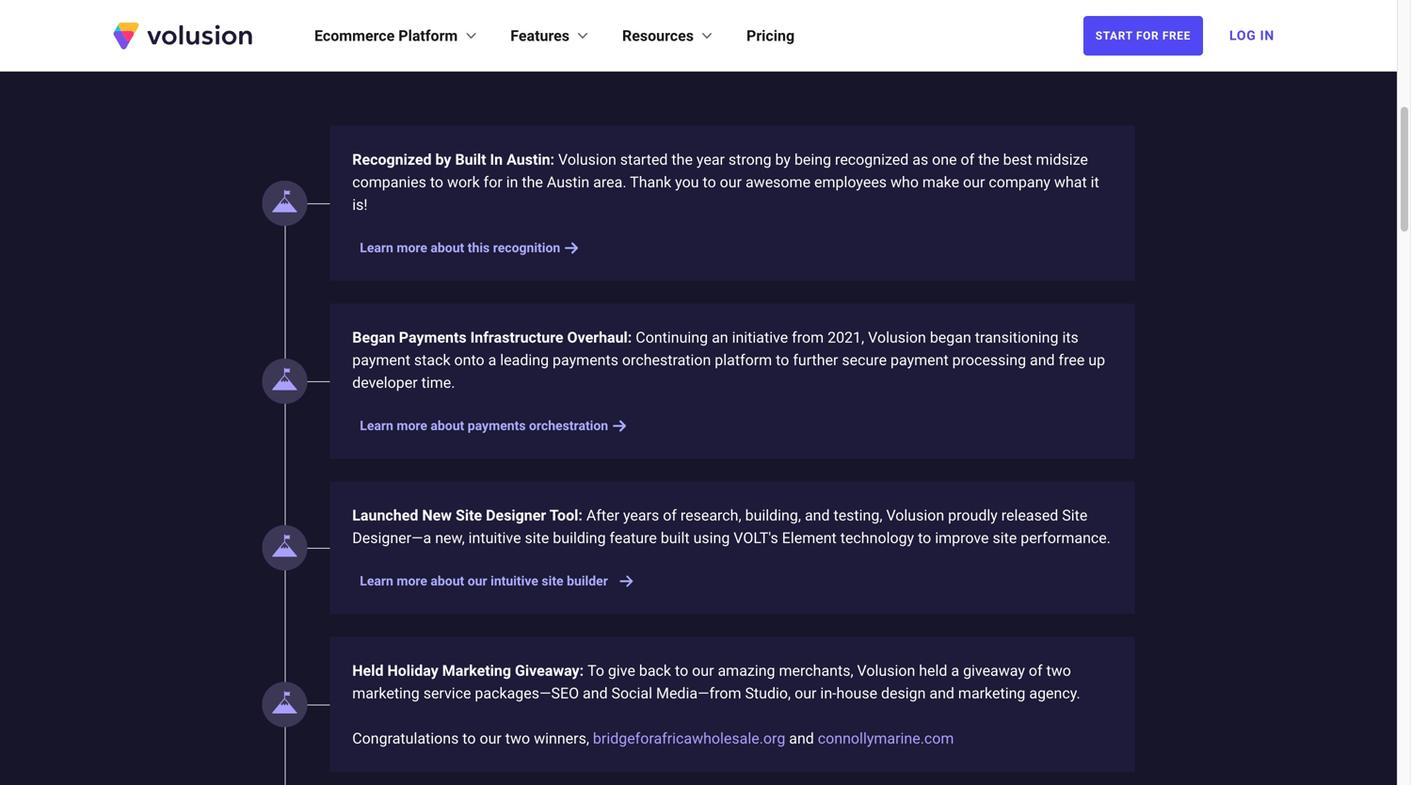 Task type: describe. For each thing, give the bounding box(es) containing it.
to right you
[[703, 173, 716, 191]]

element
[[782, 529, 837, 547]]

about for payments
[[431, 418, 465, 434]]

year
[[697, 151, 725, 168]]

social
[[612, 685, 653, 702]]

learn more about this recognition link
[[352, 239, 587, 257]]

and down studio,
[[789, 730, 814, 748]]

initiative
[[732, 329, 788, 346]]

learn more about payments orchestration link
[[352, 417, 635, 435]]

more for continuing an initiative from 2021, volusion began transitioning its payment stack onto a leading payments orchestration platform to further secure payment processing and free up developer time.
[[397, 418, 428, 434]]

recognized
[[352, 151, 432, 168]]

platform
[[715, 351, 772, 369]]

performance.
[[1021, 529, 1111, 547]]

tool:
[[550, 507, 583, 524]]

two inside to give back to our amazing merchants, volusion held a giveaway of two marketing service packages—seo and social media—from studio, our in-house design and marketing agency.
[[1047, 662, 1072, 680]]

volusion inside to give back to our amazing merchants, volusion held a giveaway of two marketing service packages—seo and social media—from studio, our in-house design and marketing agency.
[[858, 662, 916, 680]]

strong
[[729, 151, 772, 168]]

best
[[1004, 151, 1033, 168]]

about for by
[[431, 240, 465, 256]]

began
[[352, 329, 395, 346]]

austin:
[[507, 151, 555, 168]]

start for free
[[1096, 29, 1191, 42]]

pricing link
[[747, 24, 795, 47]]

site down released
[[993, 529, 1017, 547]]

work
[[447, 173, 480, 191]]

features
[[511, 27, 570, 45]]

here's a brief look at some company highlights from the past year:
[[394, 43, 1003, 62]]

volusion started the year strong by being recognized as one of the best midsize companies to work for in the austin area. thank you to our awesome employees who make our company what it is!
[[352, 151, 1100, 214]]

after
[[587, 507, 620, 524]]

merchants,
[[779, 662, 854, 680]]

is!
[[352, 196, 368, 214]]

our right make
[[964, 173, 986, 191]]

our down strong
[[720, 173, 742, 191]]

learn for continuing an initiative from 2021, volusion began transitioning its payment stack onto a leading payments orchestration platform to further secure payment processing and free up developer time.
[[360, 418, 394, 434]]

congratulations
[[352, 730, 459, 748]]

and down to
[[583, 685, 608, 702]]

payments inside continuing an initiative from 2021, volusion began transitioning its payment stack onto a leading payments orchestration platform to further secure payment processing and free up developer time.
[[553, 351, 619, 369]]

designer
[[486, 507, 546, 524]]

awesome
[[746, 173, 811, 191]]

leading
[[500, 351, 549, 369]]

1 site from the left
[[456, 507, 482, 524]]

resources
[[623, 27, 694, 45]]

at
[[563, 43, 582, 62]]

more for volusion started the year strong by being recognized as one of the best midsize companies to work for in the austin area. thank you to our awesome employees who make our company what it is!
[[397, 240, 428, 256]]

further
[[793, 351, 839, 369]]

to
[[588, 662, 605, 680]]

features button
[[511, 24, 592, 47]]

media—from
[[656, 685, 742, 702]]

what
[[1055, 173, 1087, 191]]

transitioning
[[975, 329, 1059, 346]]

to inside continuing an initiative from 2021, volusion began transitioning its payment stack onto a leading payments orchestration platform to further secure payment processing and free up developer time.
[[776, 351, 790, 369]]

feature
[[610, 529, 657, 547]]

a inside to give back to our amazing merchants, volusion held a giveaway of two marketing service packages—seo and social media—from studio, our in-house design and marketing agency.
[[952, 662, 960, 680]]

testing,
[[834, 507, 883, 524]]

and inside after years of research, building, and testing, volusion proudly released site designer—a new, intuitive site building feature built using volt's element technology to improve site performance.
[[805, 507, 830, 524]]

bridgeforafricawholesale.org link
[[593, 730, 786, 748]]

builder
[[567, 573, 608, 589]]

some
[[587, 43, 637, 62]]

held
[[919, 662, 948, 680]]

the left past on the top
[[877, 43, 907, 62]]

released
[[1002, 507, 1059, 524]]

it
[[1091, 173, 1100, 191]]

brief
[[472, 43, 515, 62]]

ecommerce platform button
[[315, 24, 481, 47]]

designer—a
[[352, 529, 432, 547]]

continuing an initiative from 2021, volusion began transitioning its payment stack onto a leading payments orchestration platform to further secure payment processing and free up developer time.
[[352, 329, 1106, 392]]

area.
[[593, 173, 627, 191]]

you
[[675, 173, 699, 191]]

onto
[[454, 351, 485, 369]]

1 vertical spatial two
[[506, 730, 530, 748]]

in
[[1261, 28, 1275, 43]]

learn more about our intuitive site builder link
[[352, 572, 635, 591]]

to down 'service'
[[463, 730, 476, 748]]

service
[[424, 685, 471, 702]]

in
[[506, 173, 518, 191]]

this
[[468, 240, 490, 256]]

connollymarine.com link
[[818, 730, 954, 748]]

learn more about our intuitive site builder
[[360, 573, 608, 589]]

orchestration inside learn more about payments orchestration link
[[529, 418, 609, 434]]

the left best
[[979, 151, 1000, 168]]

bridgeforafricawholesale.org
[[593, 730, 786, 748]]

and inside continuing an initiative from 2021, volusion began transitioning its payment stack onto a leading payments orchestration platform to further secure payment processing and free up developer time.
[[1030, 351, 1055, 369]]

in
[[490, 151, 503, 168]]

ecommerce
[[315, 27, 395, 45]]

recognition
[[493, 240, 561, 256]]

its
[[1063, 329, 1079, 346]]

giveaway
[[964, 662, 1026, 680]]

up
[[1089, 351, 1106, 369]]

2 payment from the left
[[891, 351, 949, 369]]

2 marketing from the left
[[959, 685, 1026, 702]]



Task type: vqa. For each thing, say whether or not it's contained in the screenshot.
the Held Holiday Marketing Giveaway:
yes



Task type: locate. For each thing, give the bounding box(es) containing it.
holiday
[[388, 662, 439, 680]]

of up "built"
[[663, 507, 677, 524]]

in-
[[821, 685, 837, 702]]

volt's
[[734, 529, 779, 547]]

who
[[891, 173, 919, 191]]

2 vertical spatial learn
[[360, 573, 394, 589]]

started
[[620, 151, 668, 168]]

to inside to give back to our amazing merchants, volusion held a giveaway of two marketing service packages—seo and social media—from studio, our in-house design and marketing agency.
[[675, 662, 689, 680]]

for
[[1137, 29, 1160, 42]]

free
[[1059, 351, 1085, 369]]

house
[[837, 685, 878, 702]]

to right back
[[675, 662, 689, 680]]

of inside volusion started the year strong by being recognized as one of the best midsize companies to work for in the austin area. thank you to our awesome employees who make our company what it is!
[[961, 151, 975, 168]]

and up the element
[[805, 507, 830, 524]]

orchestration
[[622, 351, 711, 369], [529, 418, 609, 434]]

1 horizontal spatial company
[[989, 173, 1051, 191]]

our down launched new site designer tool:
[[468, 573, 487, 589]]

payments down overhaul:
[[553, 351, 619, 369]]

platform
[[399, 27, 458, 45]]

a down began payments infrastructure overhaul:
[[488, 351, 497, 369]]

of right one
[[961, 151, 975, 168]]

0 horizontal spatial two
[[506, 730, 530, 748]]

built
[[661, 529, 690, 547]]

1 vertical spatial learn
[[360, 418, 394, 434]]

site up performance.
[[1063, 507, 1088, 524]]

0 vertical spatial intuitive
[[469, 529, 521, 547]]

start for free link
[[1084, 16, 1204, 56]]

two
[[1047, 662, 1072, 680], [506, 730, 530, 748]]

two left winners,
[[506, 730, 530, 748]]

employees
[[815, 173, 887, 191]]

improve
[[935, 529, 989, 547]]

intuitive inside after years of research, building, and testing, volusion proudly released site designer—a new, intuitive site building feature built using volt's element technology to improve site performance.
[[469, 529, 521, 547]]

0 vertical spatial orchestration
[[622, 351, 711, 369]]

1 horizontal spatial a
[[488, 351, 497, 369]]

2 vertical spatial of
[[1029, 662, 1043, 680]]

more down time.
[[397, 418, 428, 434]]

about down time.
[[431, 418, 465, 434]]

2 vertical spatial more
[[397, 573, 428, 589]]

about
[[431, 240, 465, 256], [431, 418, 465, 434], [431, 573, 465, 589]]

log
[[1230, 28, 1257, 43]]

2 horizontal spatial a
[[952, 662, 960, 680]]

3 more from the top
[[397, 573, 428, 589]]

0 vertical spatial payments
[[553, 351, 619, 369]]

pricing
[[747, 27, 795, 45]]

began payments infrastructure overhaul:
[[352, 329, 636, 346]]

of inside to give back to our amazing merchants, volusion held a giveaway of two marketing service packages—seo and social media—from studio, our in-house design and marketing agency.
[[1029, 662, 1043, 680]]

a
[[455, 43, 468, 62], [488, 351, 497, 369], [952, 662, 960, 680]]

new,
[[435, 529, 465, 547]]

company inside volusion started the year strong by being recognized as one of the best midsize companies to work for in the austin area. thank you to our awesome employees who make our company what it is!
[[989, 173, 1051, 191]]

ecommerce platform
[[315, 27, 458, 45]]

an
[[712, 329, 729, 346]]

1 horizontal spatial payment
[[891, 351, 949, 369]]

from right highlights
[[829, 43, 872, 62]]

years
[[623, 507, 660, 524]]

volusion inside after years of research, building, and testing, volusion proudly released site designer—a new, intuitive site building feature built using volt's element technology to improve site performance.
[[887, 507, 945, 524]]

log in
[[1230, 28, 1275, 43]]

held
[[352, 662, 384, 680]]

by up awesome
[[776, 151, 791, 168]]

built
[[455, 151, 486, 168]]

site up "new,"
[[456, 507, 482, 524]]

make
[[923, 173, 960, 191]]

a inside continuing an initiative from 2021, volusion began transitioning its payment stack onto a leading payments orchestration platform to further secure payment processing and free up developer time.
[[488, 351, 497, 369]]

and left free on the top of the page
[[1030, 351, 1055, 369]]

more for after years of research, building, and testing, volusion proudly released site designer—a new, intuitive site building feature built using volt's element technology to improve site performance.
[[397, 573, 428, 589]]

site left builder
[[542, 573, 564, 589]]

recognized
[[835, 151, 909, 168]]

2 by from the left
[[776, 151, 791, 168]]

1 vertical spatial a
[[488, 351, 497, 369]]

1 vertical spatial payments
[[468, 418, 526, 434]]

to give back to our amazing merchants, volusion held a giveaway of two marketing service packages—seo and social media—from studio, our in-house design and marketing agency.
[[352, 662, 1081, 702]]

0 horizontal spatial by
[[436, 151, 452, 168]]

0 horizontal spatial company
[[642, 43, 728, 62]]

volusion up technology
[[887, 507, 945, 524]]

of inside after years of research, building, and testing, volusion proudly released site designer—a new, intuitive site building feature built using volt's element technology to improve site performance.
[[663, 507, 677, 524]]

give
[[608, 662, 636, 680]]

marketing
[[442, 662, 511, 680]]

packages—seo
[[475, 685, 579, 702]]

2 site from the left
[[1063, 507, 1088, 524]]

1 horizontal spatial orchestration
[[622, 351, 711, 369]]

to left improve
[[918, 529, 932, 547]]

0 horizontal spatial marketing
[[352, 685, 420, 702]]

learn inside learn more about our intuitive site builder link
[[360, 573, 394, 589]]

stack
[[414, 351, 451, 369]]

0 horizontal spatial from
[[792, 329, 824, 346]]

a right held
[[952, 662, 960, 680]]

to
[[430, 173, 444, 191], [703, 173, 716, 191], [776, 351, 790, 369], [918, 529, 932, 547], [675, 662, 689, 680], [463, 730, 476, 748]]

2 learn from the top
[[360, 418, 394, 434]]

congratulations to our two winners, bridgeforafricawholesale.org and connollymarine.com
[[352, 730, 954, 748]]

0 horizontal spatial orchestration
[[529, 418, 609, 434]]

3 learn from the top
[[360, 573, 394, 589]]

processing
[[953, 351, 1027, 369]]

more down the designer—a
[[397, 573, 428, 589]]

1 about from the top
[[431, 240, 465, 256]]

to down initiative
[[776, 351, 790, 369]]

learn inside learn more about payments orchestration link
[[360, 418, 394, 434]]

look
[[520, 43, 558, 62]]

orchestration down leading
[[529, 418, 609, 434]]

began
[[930, 329, 972, 346]]

payment
[[352, 351, 411, 369], [891, 351, 949, 369]]

the right in
[[522, 173, 543, 191]]

1 vertical spatial intuitive
[[491, 573, 539, 589]]

0 vertical spatial company
[[642, 43, 728, 62]]

1 horizontal spatial marketing
[[959, 685, 1026, 702]]

company right the some
[[642, 43, 728, 62]]

held holiday marketing giveaway:
[[352, 662, 588, 680]]

research,
[[681, 507, 742, 524]]

1 vertical spatial company
[[989, 173, 1051, 191]]

1 vertical spatial from
[[792, 329, 824, 346]]

1 horizontal spatial site
[[1063, 507, 1088, 524]]

studio,
[[745, 685, 791, 702]]

learn down is!
[[360, 240, 394, 256]]

learn down the designer—a
[[360, 573, 394, 589]]

payment up "developer"
[[352, 351, 411, 369]]

1 learn from the top
[[360, 240, 394, 256]]

0 vertical spatial more
[[397, 240, 428, 256]]

building
[[553, 529, 606, 547]]

0 vertical spatial learn
[[360, 240, 394, 256]]

winners,
[[534, 730, 590, 748]]

launched
[[352, 507, 419, 524]]

here's
[[394, 43, 451, 62]]

company down best
[[989, 173, 1051, 191]]

site inside after years of research, building, and testing, volusion proudly released site designer—a new, intuitive site building feature built using volt's element technology to improve site performance.
[[1063, 507, 1088, 524]]

technology
[[841, 529, 915, 547]]

volusion up the "design"
[[858, 662, 916, 680]]

of up agency.
[[1029, 662, 1043, 680]]

using
[[694, 529, 730, 547]]

as
[[913, 151, 929, 168]]

0 horizontal spatial a
[[455, 43, 468, 62]]

0 horizontal spatial payments
[[468, 418, 526, 434]]

0 vertical spatial a
[[455, 43, 468, 62]]

our down the packages—seo
[[480, 730, 502, 748]]

1 marketing from the left
[[352, 685, 420, 702]]

agency.
[[1030, 685, 1081, 702]]

0 vertical spatial from
[[829, 43, 872, 62]]

learn more about payments orchestration
[[360, 418, 609, 434]]

our
[[720, 173, 742, 191], [964, 173, 986, 191], [468, 573, 487, 589], [692, 662, 714, 680], [795, 685, 817, 702], [480, 730, 502, 748]]

year:
[[958, 43, 1003, 62]]

about for new
[[431, 573, 465, 589]]

learn down "developer"
[[360, 418, 394, 434]]

0 vertical spatial of
[[961, 151, 975, 168]]

0 horizontal spatial site
[[456, 507, 482, 524]]

volusion inside volusion started the year strong by being recognized as one of the best midsize companies to work for in the austin area. thank you to our awesome employees who make our company what it is!
[[559, 151, 617, 168]]

building,
[[746, 507, 801, 524]]

1 horizontal spatial payments
[[553, 351, 619, 369]]

time.
[[422, 374, 455, 392]]

1 payment from the left
[[352, 351, 411, 369]]

marketing down held
[[352, 685, 420, 702]]

to inside after years of research, building, and testing, volusion proudly released site designer—a new, intuitive site building feature built using volt's element technology to improve site performance.
[[918, 529, 932, 547]]

2 vertical spatial about
[[431, 573, 465, 589]]

0 vertical spatial two
[[1047, 662, 1072, 680]]

1 vertical spatial orchestration
[[529, 418, 609, 434]]

design
[[882, 685, 926, 702]]

1 by from the left
[[436, 151, 452, 168]]

0 horizontal spatial of
[[663, 507, 677, 524]]

1 vertical spatial about
[[431, 418, 465, 434]]

learn for volusion started the year strong by being recognized as one of the best midsize companies to work for in the austin area. thank you to our awesome employees who make our company what it is!
[[360, 240, 394, 256]]

intuitive
[[469, 529, 521, 547], [491, 573, 539, 589]]

1 horizontal spatial two
[[1047, 662, 1072, 680]]

austin
[[547, 173, 590, 191]]

orchestration down continuing
[[622, 351, 711, 369]]

1 vertical spatial of
[[663, 507, 677, 524]]

2 more from the top
[[397, 418, 428, 434]]

and down held
[[930, 685, 955, 702]]

the up you
[[672, 151, 693, 168]]

by left built
[[436, 151, 452, 168]]

volusion up the secure
[[868, 329, 927, 346]]

log in link
[[1219, 15, 1287, 57]]

continuing
[[636, 329, 708, 346]]

volusion up "austin"
[[559, 151, 617, 168]]

two up agency.
[[1047, 662, 1072, 680]]

from inside continuing an initiative from 2021, volusion began transitioning its payment stack onto a leading payments orchestration platform to further secure payment processing and free up developer time.
[[792, 329, 824, 346]]

overhaul:
[[567, 329, 632, 346]]

to left work
[[430, 173, 444, 191]]

from up "further"
[[792, 329, 824, 346]]

being
[[795, 151, 832, 168]]

learn inside the learn more about this recognition link
[[360, 240, 394, 256]]

recognized by built in austin:
[[352, 151, 555, 168]]

2021,
[[828, 329, 865, 346]]

about down "new,"
[[431, 573, 465, 589]]

secure
[[842, 351, 887, 369]]

1 vertical spatial more
[[397, 418, 428, 434]]

1 horizontal spatial of
[[961, 151, 975, 168]]

back
[[639, 662, 672, 680]]

about left this
[[431, 240, 465, 256]]

2 about from the top
[[431, 418, 465, 434]]

2 vertical spatial a
[[952, 662, 960, 680]]

volusion inside continuing an initiative from 2021, volusion began transitioning its payment stack onto a leading payments orchestration platform to further secure payment processing and free up developer time.
[[868, 329, 927, 346]]

a left brief
[[455, 43, 468, 62]]

more left this
[[397, 240, 428, 256]]

site down designer
[[525, 529, 549, 547]]

learn for after years of research, building, and testing, volusion proudly released site designer—a new, intuitive site building feature built using volt's element technology to improve site performance.
[[360, 573, 394, 589]]

marketing down giveaway
[[959, 685, 1026, 702]]

by inside volusion started the year strong by being recognized as one of the best midsize companies to work for in the austin area. thank you to our awesome employees who make our company what it is!
[[776, 151, 791, 168]]

learn more about this recognition
[[360, 240, 561, 256]]

1 horizontal spatial from
[[829, 43, 872, 62]]

0 vertical spatial about
[[431, 240, 465, 256]]

for
[[484, 173, 503, 191]]

our left 'in-' on the right
[[795, 685, 817, 702]]

companies
[[352, 173, 427, 191]]

1 horizontal spatial by
[[776, 151, 791, 168]]

payment down 'began'
[[891, 351, 949, 369]]

launched new site designer tool:
[[352, 507, 587, 524]]

our up "media—from"
[[692, 662, 714, 680]]

one
[[933, 151, 957, 168]]

midsize
[[1037, 151, 1089, 168]]

3 about from the top
[[431, 573, 465, 589]]

proudly
[[949, 507, 998, 524]]

0 horizontal spatial payment
[[352, 351, 411, 369]]

2 horizontal spatial of
[[1029, 662, 1043, 680]]

1 more from the top
[[397, 240, 428, 256]]

orchestration inside continuing an initiative from 2021, volusion began transitioning its payment stack onto a leading payments orchestration platform to further secure payment processing and free up developer time.
[[622, 351, 711, 369]]

payments down onto
[[468, 418, 526, 434]]



